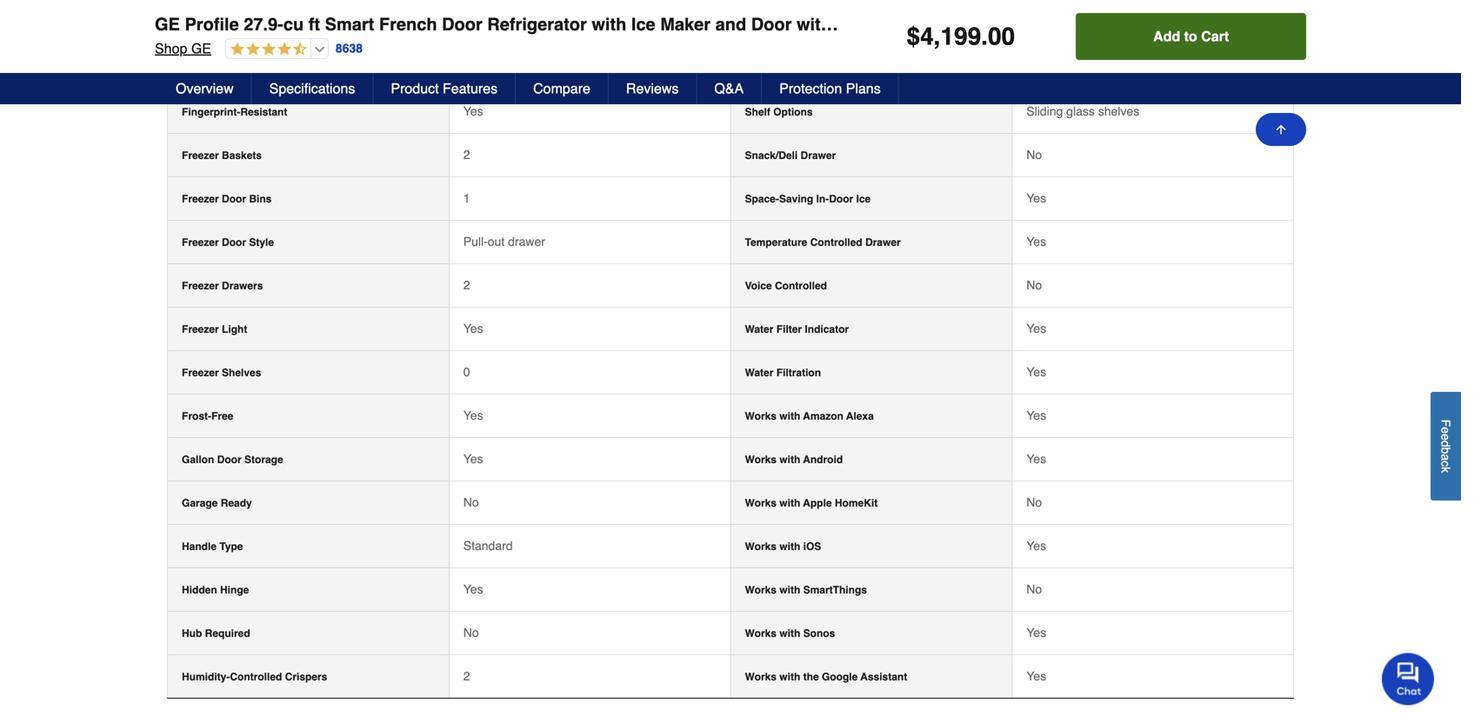 Task type: locate. For each thing, give the bounding box(es) containing it.
temperature down 4.5 stars image on the left top
[[235, 63, 298, 75]]

1 horizontal spatial drawer
[[865, 237, 901, 249]]

0 vertical spatial controlled
[[810, 237, 862, 249]]

add
[[1153, 28, 1180, 44]]

with for works with android
[[780, 454, 800, 466]]

out
[[488, 235, 505, 249]]

electronic
[[182, 63, 232, 75]]

with for works with apple homekit
[[780, 498, 800, 510]]

controlled left crispers
[[230, 672, 282, 684]]

drawer down space-saving in-door ice
[[865, 237, 901, 249]]

space-
[[745, 193, 779, 205]]

0 vertical spatial ge
[[155, 14, 180, 34]]

water left filtration
[[745, 367, 774, 379]]

protection plans button
[[762, 73, 899, 104]]

garage ready
[[182, 498, 252, 510]]

with left apple at bottom
[[780, 498, 800, 510]]

6 works from the top
[[745, 628, 777, 640]]

1 horizontal spatial ge
[[191, 40, 211, 57]]

works with ios
[[745, 541, 821, 553]]

with for works with amazon alexa
[[780, 411, 800, 423]]

profile
[[185, 14, 239, 34]]

00
[[988, 23, 1015, 50]]

to
[[1184, 28, 1197, 44]]

thru
[[767, 63, 790, 75]]

french
[[379, 14, 437, 34]]

with for works with ios
[[780, 541, 800, 553]]

freezer door style
[[182, 237, 274, 249]]

no for voice controlled
[[1027, 278, 1042, 292]]

works for works with smartthings
[[745, 585, 777, 597]]

arrow up image
[[1274, 123, 1288, 137]]

no
[[1027, 61, 1042, 75], [1027, 148, 1042, 162], [1027, 278, 1042, 292], [463, 496, 479, 510], [1027, 496, 1042, 510], [1027, 583, 1042, 597], [463, 626, 479, 640]]

plans
[[846, 80, 881, 97]]

and
[[715, 14, 746, 34]]

c
[[1439, 461, 1453, 467]]

door
[[442, 14, 483, 34], [751, 14, 792, 34], [852, 14, 892, 34], [841, 19, 865, 31], [793, 63, 817, 75], [222, 193, 246, 205], [829, 193, 853, 205], [222, 237, 246, 249], [217, 454, 242, 466]]

water left filter
[[745, 324, 774, 336]]

works left the the
[[745, 672, 777, 684]]

1 vertical spatial water
[[745, 367, 774, 379]]

type
[[219, 541, 243, 553]]

with left ios
[[780, 541, 800, 553]]

2 works from the top
[[745, 454, 777, 466]]

5 works from the top
[[745, 585, 777, 597]]

7 works from the top
[[745, 672, 777, 684]]

q&a
[[714, 80, 744, 97]]

ge
[[155, 14, 180, 34], [191, 40, 211, 57]]

1 2 from the top
[[463, 148, 470, 162]]

1 vertical spatial temperature
[[745, 237, 807, 249]]

freezer left shelves
[[182, 367, 219, 379]]

b
[[1439, 447, 1453, 454]]

compare button
[[516, 73, 609, 104]]

3 2 from the top
[[463, 670, 470, 684]]

sonos
[[803, 628, 835, 640]]

yes
[[463, 17, 483, 31], [463, 61, 483, 75], [463, 104, 483, 118], [1027, 191, 1046, 205], [1027, 235, 1046, 249], [463, 322, 483, 336], [1027, 322, 1046, 336], [1027, 365, 1046, 379], [463, 409, 483, 423], [1027, 409, 1046, 423], [463, 452, 483, 466], [1027, 452, 1046, 466], [1027, 539, 1046, 553], [463, 583, 483, 597], [1027, 626, 1046, 640], [1027, 670, 1046, 684]]

product features button
[[373, 73, 516, 104]]

overview button
[[158, 73, 252, 104]]

dual evaporator cooling system
[[182, 19, 344, 31]]

android
[[803, 454, 843, 466]]

1 works from the top
[[745, 411, 777, 423]]

refrigerator
[[487, 14, 587, 34]]

freezer for freezer drawers
[[182, 280, 219, 292]]

freezer up freezer drawers
[[182, 237, 219, 249]]

handle type
[[182, 541, 243, 553]]

1 vertical spatial 2
[[463, 278, 470, 292]]

controlled right voice
[[775, 280, 827, 292]]

0 vertical spatial temperature
[[235, 63, 298, 75]]

no for works with apple homekit
[[1027, 496, 1042, 510]]

add to cart
[[1153, 28, 1229, 44]]

d
[[1439, 441, 1453, 447]]

27.9-
[[244, 14, 283, 34]]

freezer left light
[[182, 324, 219, 336]]

ice right in-
[[856, 193, 871, 205]]

0 horizontal spatial ice
[[631, 14, 656, 34]]

freezer for freezer light
[[182, 324, 219, 336]]

works down works with ios
[[745, 585, 777, 597]]

3 works from the top
[[745, 498, 777, 510]]

freezer left drawers
[[182, 280, 219, 292]]

works for works with sonos
[[745, 628, 777, 640]]

freezer baskets
[[182, 150, 262, 162]]

1 vertical spatial controlled
[[775, 280, 827, 292]]

crispers
[[285, 672, 327, 684]]

gallon door storage
[[182, 454, 283, 466]]

freezer shelves
[[182, 367, 261, 379]]

0 horizontal spatial ge
[[155, 14, 180, 34]]

features
[[443, 80, 498, 97]]

works down water filtration
[[745, 411, 777, 423]]

works for works with android
[[745, 454, 777, 466]]

drawer up in-
[[801, 150, 836, 162]]

cart
[[1201, 28, 1229, 44]]

with up works with sonos
[[780, 585, 800, 597]]

voice
[[745, 280, 772, 292]]

works left android
[[745, 454, 777, 466]]

1 vertical spatial ice
[[856, 193, 871, 205]]

2 vertical spatial 2
[[463, 670, 470, 684]]

0 vertical spatial 2
[[463, 148, 470, 162]]

works up works with ios
[[745, 498, 777, 510]]

product
[[391, 80, 439, 97]]

works for works with the google assistant
[[745, 672, 777, 684]]

works with apple homekit
[[745, 498, 878, 510]]

temperature up voice controlled
[[745, 237, 807, 249]]

ge up shop
[[155, 14, 180, 34]]

works for works with ios
[[745, 541, 777, 553]]

sliding glass shelves
[[1027, 104, 1140, 118]]

works left ios
[[745, 541, 777, 553]]

e
[[1439, 427, 1453, 434], [1439, 434, 1453, 441]]

alexa
[[846, 411, 874, 423]]

freezer drawers
[[182, 280, 263, 292]]

drawers
[[222, 280, 263, 292]]

ice left maker
[[631, 14, 656, 34]]

e up d
[[1439, 427, 1453, 434]]

1 water from the top
[[745, 324, 774, 336]]

4.5 stars image
[[226, 42, 307, 58]]

protection plans
[[779, 80, 881, 97]]

shop
[[155, 40, 187, 57]]

k
[[1439, 467, 1453, 473]]

0 vertical spatial water
[[745, 324, 774, 336]]

with right the refrigerator
[[592, 14, 627, 34]]

freezer right reversible
[[801, 19, 838, 31]]

with left the the
[[780, 672, 800, 684]]

with left android
[[780, 454, 800, 466]]

voice controlled
[[745, 280, 827, 292]]

controlled for yes
[[810, 237, 862, 249]]

2 vertical spatial controlled
[[230, 672, 282, 684]]

no for works with smartthings
[[1027, 583, 1042, 597]]

2 for freezer baskets
[[463, 148, 470, 162]]

ge up electronic
[[191, 40, 211, 57]]

frost-
[[182, 411, 211, 423]]

freezer down the freezer baskets
[[182, 193, 219, 205]]

controlled down in-
[[810, 237, 862, 249]]

with left sonos
[[780, 628, 800, 640]]

resistant
[[1001, 14, 1073, 34]]

works left sonos
[[745, 628, 777, 640]]

4 works from the top
[[745, 541, 777, 553]]

water filtration
[[745, 367, 821, 379]]

handle
[[182, 541, 217, 553]]

water for yes
[[745, 324, 774, 336]]

2 2 from the top
[[463, 278, 470, 292]]

e up b
[[1439, 434, 1453, 441]]

freezer left baskets
[[182, 150, 219, 162]]

with
[[592, 14, 627, 34], [780, 411, 800, 423], [780, 454, 800, 466], [780, 498, 800, 510], [780, 541, 800, 553], [780, 585, 800, 597], [780, 628, 800, 640], [780, 672, 800, 684]]

0 vertical spatial drawer
[[801, 150, 836, 162]]

light
[[222, 324, 247, 336]]

the
[[803, 672, 819, 684]]

controlled
[[810, 237, 862, 249], [775, 280, 827, 292], [230, 672, 282, 684]]

no for snack/deli drawer
[[1027, 148, 1042, 162]]

storage
[[244, 454, 283, 466]]

baskets
[[222, 150, 262, 162]]

filter
[[776, 324, 802, 336]]

with left "amazon"
[[780, 411, 800, 423]]

within
[[797, 14, 847, 34]]

2 water from the top
[[745, 367, 774, 379]]

shelf options
[[745, 106, 813, 118]]



Task type: describe. For each thing, give the bounding box(es) containing it.
2 for freezer drawers
[[463, 278, 470, 292]]

0
[[463, 365, 470, 379]]

ios
[[803, 541, 821, 553]]

1 horizontal spatial ice
[[856, 193, 871, 205]]

gallon
[[182, 454, 214, 466]]

smartthings
[[803, 585, 867, 597]]

reviews
[[626, 80, 679, 97]]

hub required
[[182, 628, 250, 640]]

4,199
[[920, 23, 981, 50]]

star
[[1289, 14, 1335, 34]]

fingerprint-resistant
[[182, 106, 287, 118]]

sliding
[[1027, 104, 1063, 118]]

freezer for freezer door style
[[182, 237, 219, 249]]

works with android
[[745, 454, 843, 466]]

resistant
[[240, 106, 287, 118]]

pull-out drawer
[[463, 235, 545, 249]]

works with sonos
[[745, 628, 835, 640]]

garage
[[182, 498, 218, 510]]

water for 0
[[745, 367, 774, 379]]

assistant
[[861, 672, 907, 684]]

snack/deli drawer
[[745, 150, 836, 162]]

f e e d b a c k
[[1439, 420, 1453, 473]]

dual
[[182, 19, 204, 31]]

see-thru door
[[745, 63, 817, 75]]

humidity-controlled crispers
[[182, 672, 327, 684]]

1 horizontal spatial temperature
[[745, 237, 807, 249]]

chat invite button image
[[1382, 653, 1435, 706]]

q&a button
[[697, 73, 762, 104]]

amazon
[[803, 411, 844, 423]]

water filter indicator
[[745, 324, 849, 336]]

ready
[[221, 498, 252, 510]]

controlled for no
[[775, 280, 827, 292]]

protection
[[779, 80, 842, 97]]

maker
[[660, 14, 711, 34]]

freezer door bins
[[182, 193, 272, 205]]

freezer for freezer door bins
[[182, 193, 219, 205]]

works for works with apple homekit
[[745, 498, 777, 510]]

standard
[[463, 539, 513, 553]]

freezer for freezer shelves
[[182, 367, 219, 379]]

$ 4,199 . 00
[[907, 23, 1015, 50]]

1 vertical spatial drawer
[[865, 237, 901, 249]]

product features
[[391, 80, 498, 97]]

shop ge
[[155, 40, 211, 57]]

reversible
[[745, 19, 798, 31]]

bins
[[249, 193, 272, 205]]

style
[[249, 237, 274, 249]]

f
[[1439, 420, 1453, 427]]

hidden hinge
[[182, 585, 249, 597]]

cu
[[283, 14, 304, 34]]

pull-
[[463, 235, 488, 249]]

hinge
[[220, 585, 249, 597]]

system
[[307, 19, 344, 31]]

hidden
[[182, 585, 217, 597]]

specifications
[[269, 80, 355, 97]]

in-
[[816, 193, 829, 205]]

space-saving in-door ice
[[745, 193, 871, 205]]

freezer for freezer baskets
[[182, 150, 219, 162]]

with for works with the google assistant
[[780, 672, 800, 684]]

a
[[1439, 454, 1453, 461]]

required
[[205, 628, 250, 640]]

snack/deli
[[745, 150, 798, 162]]

humidity-
[[182, 672, 230, 684]]

electronic temperature control
[[182, 63, 338, 75]]

0 horizontal spatial temperature
[[235, 63, 298, 75]]

filtration
[[776, 367, 821, 379]]

$
[[907, 23, 920, 50]]

works with smartthings
[[745, 585, 867, 597]]

control
[[300, 63, 338, 75]]

compare
[[533, 80, 591, 97]]

shelves
[[222, 367, 261, 379]]

energy
[[1211, 14, 1285, 34]]

with for works with sonos
[[780, 628, 800, 640]]

1 vertical spatial ge
[[191, 40, 211, 57]]

see-
[[745, 63, 767, 75]]

2 e from the top
[[1439, 434, 1453, 441]]

f e e d b a c k button
[[1431, 392, 1461, 501]]

1
[[463, 191, 470, 205]]

.
[[981, 23, 988, 50]]

1 e from the top
[[1439, 427, 1453, 434]]

works with the google assistant
[[745, 672, 907, 684]]

ft
[[309, 14, 320, 34]]

works for works with amazon alexa
[[745, 411, 777, 423]]

homekit
[[835, 498, 878, 510]]

cooling
[[265, 19, 304, 31]]

shelves
[[1098, 104, 1140, 118]]

indicator
[[805, 324, 849, 336]]

no for see-thru door
[[1027, 61, 1042, 75]]

hub
[[182, 628, 202, 640]]

0 vertical spatial ice
[[631, 14, 656, 34]]

shelf
[[745, 106, 770, 118]]

frost-free
[[182, 411, 233, 423]]

reversible freezer door
[[745, 19, 865, 31]]

0 horizontal spatial drawer
[[801, 150, 836, 162]]

works with amazon alexa
[[745, 411, 874, 423]]

fingerprint-
[[182, 106, 240, 118]]

with for works with smartthings
[[780, 585, 800, 597]]

2 for humidity-controlled crispers
[[463, 670, 470, 684]]

apple
[[803, 498, 832, 510]]

options
[[773, 106, 813, 118]]



Task type: vqa. For each thing, say whether or not it's contained in the screenshot.
'lowe's'
no



